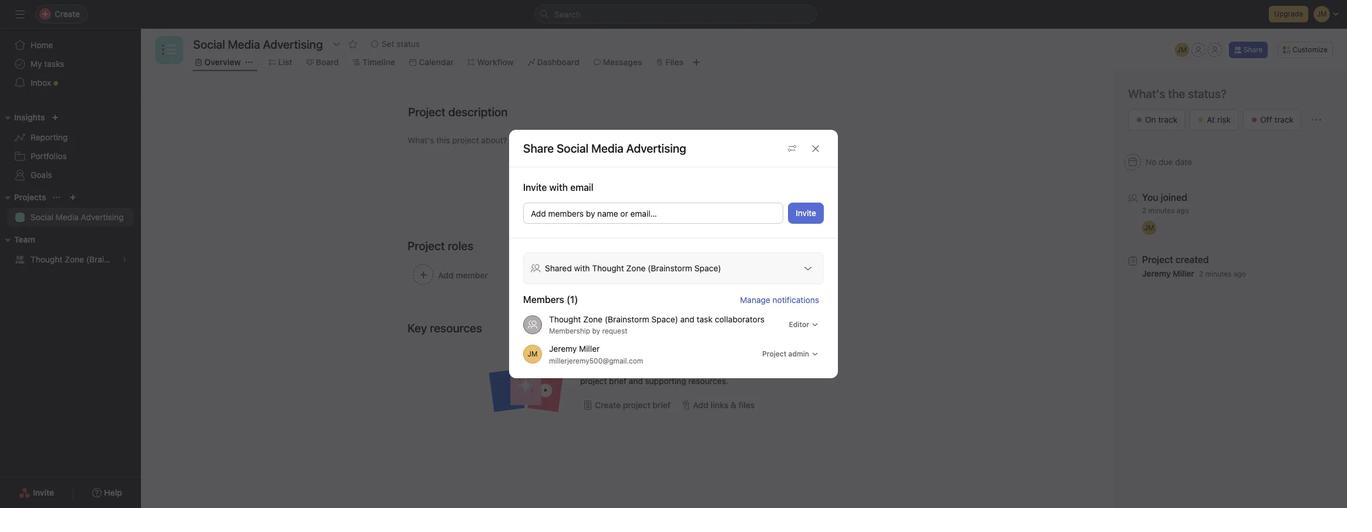 Task type: vqa. For each thing, say whether or not it's contained in the screenshot.
objectives.
no



Task type: describe. For each thing, give the bounding box(es) containing it.
overview
[[204, 57, 241, 67]]

2 a from the left
[[748, 363, 752, 373]]

hide sidebar image
[[15, 9, 25, 19]]

thought for thought zone (brainstorm space) and task collaborators membership by request
[[549, 314, 581, 324]]

add members by name or email…
[[531, 209, 657, 219]]

0 horizontal spatial invite button
[[11, 482, 62, 504]]

the status?
[[1169, 87, 1227, 100]]

team
[[621, 363, 640, 373]]

manage notifications
[[740, 295, 820, 305]]

(brainstorm for thought zone (brainstorm space)
[[86, 254, 131, 264]]

create project brief button
[[580, 395, 674, 416]]

zone inside "option group"
[[627, 263, 646, 273]]

off track button
[[1244, 109, 1302, 130]]

files link
[[656, 56, 684, 69]]

portfolios
[[31, 151, 67, 161]]

teams element
[[0, 229, 160, 271]]

jm inside share social media advertising dialog
[[528, 350, 538, 358]]

social inside projects element
[[31, 212, 53, 222]]

manage
[[740, 295, 771, 305]]

media
[[56, 212, 79, 222]]

projects button
[[0, 190, 46, 204]]

jeremy inside jeremy miller millerjeremy500@gmail.com
[[549, 343, 577, 353]]

on track
[[1146, 115, 1178, 125]]

project admin
[[763, 350, 810, 358]]

thought inside "option group"
[[592, 263, 624, 273]]

projects element
[[0, 187, 141, 229]]

projects
[[14, 192, 46, 202]]

membership
[[549, 327, 591, 335]]

admin
[[789, 350, 810, 358]]

project
[[763, 350, 787, 358]]

with inside align your team around a shared vision with a project brief and supporting resources.
[[730, 363, 746, 373]]

thought for thought zone (brainstorm space)
[[31, 254, 62, 264]]

2 inside you joined 2 minutes ago
[[1143, 206, 1147, 215]]

messages link
[[594, 56, 642, 69]]

usersicon image
[[528, 320, 538, 330]]

list
[[278, 57, 292, 67]]

editor button
[[784, 317, 824, 333]]

invite for invite button inside share social media advertising dialog
[[796, 208, 817, 218]]

off track
[[1261, 115, 1294, 125]]

jm button
[[1175, 43, 1190, 57]]

what's the status?
[[1129, 87, 1227, 100]]

on track button
[[1129, 109, 1186, 130]]

shared with thought zone (brainstorm space) option group
[[523, 253, 824, 284]]

task
[[697, 314, 713, 324]]

team button
[[0, 233, 35, 247]]

board
[[316, 57, 339, 67]]

and inside thought zone (brainstorm space) and task collaborators membership by request
[[681, 314, 695, 324]]

create
[[595, 400, 621, 410]]

at risk
[[1208, 115, 1231, 125]]

close this dialog image
[[811, 144, 821, 153]]

upgrade
[[1275, 9, 1304, 18]]

you
[[1143, 192, 1159, 203]]

add members by name or email… button
[[523, 203, 784, 224]]

shared with thought zone (brainstorm space)
[[545, 263, 722, 273]]

board link
[[307, 56, 339, 69]]

goals link
[[7, 166, 134, 184]]

workflow link
[[468, 56, 514, 69]]

and inside align your team around a shared vision with a project brief and supporting resources.
[[629, 376, 643, 386]]

joined
[[1161, 192, 1188, 203]]

brief inside button
[[653, 400, 671, 410]]

home link
[[7, 36, 134, 55]]

resources.
[[689, 376, 729, 386]]

zone for thought zone (brainstorm space)
[[65, 254, 84, 264]]

1 a from the left
[[671, 363, 675, 373]]

jeremy inside the project created jeremy miller 2 minutes ago
[[1143, 268, 1171, 278]]

files
[[666, 57, 684, 67]]

share social media advertising
[[523, 141, 687, 155]]

miller inside jeremy miller millerjeremy500@gmail.com
[[579, 343, 600, 353]]

invite button inside share social media advertising dialog
[[789, 203, 824, 224]]

global element
[[0, 29, 141, 99]]

tasks
[[44, 59, 64, 69]]

create project brief
[[595, 400, 671, 410]]

social inside dialog
[[557, 141, 589, 155]]

off
[[1261, 115, 1273, 125]]

0 horizontal spatial invite
[[33, 488, 54, 498]]

with inside shared with thought zone (brainstorm space) "option group"
[[574, 263, 590, 273]]

notifications
[[773, 295, 820, 305]]

minutes inside you joined 2 minutes ago
[[1149, 206, 1175, 215]]

social media advertising
[[31, 212, 124, 222]]

what's
[[1129, 87, 1166, 100]]

portfolios link
[[7, 147, 134, 166]]

list link
[[269, 56, 292, 69]]

reporting link
[[7, 128, 134, 147]]

you joined 2 minutes ago
[[1143, 192, 1190, 215]]



Task type: locate. For each thing, give the bounding box(es) containing it.
shared
[[677, 363, 703, 373]]

space) inside thought zone (brainstorm space) 'link'
[[133, 254, 160, 264]]

1 vertical spatial jm
[[1145, 223, 1155, 232]]

jm up what's the status?
[[1178, 45, 1187, 54]]

0 vertical spatial ago
[[1177, 206, 1190, 215]]

0 horizontal spatial zone
[[65, 254, 84, 264]]

0 vertical spatial space)
[[133, 254, 160, 264]]

by inside thought zone (brainstorm space) and task collaborators membership by request
[[592, 327, 601, 335]]

collaborators
[[715, 314, 765, 324]]

0 vertical spatial invite button
[[789, 203, 824, 224]]

miller up "millerjeremy500@gmail.com"
[[579, 343, 600, 353]]

space) for thought zone (brainstorm space) and task collaborators membership by request
[[652, 314, 678, 324]]

0 horizontal spatial social
[[31, 212, 53, 222]]

zone inside 'link'
[[65, 254, 84, 264]]

minutes
[[1149, 206, 1175, 215], [1206, 270, 1232, 278]]

align
[[580, 363, 599, 373]]

0 vertical spatial with
[[574, 263, 590, 273]]

by left the request
[[592, 327, 601, 335]]

0 horizontal spatial miller
[[579, 343, 600, 353]]

0 horizontal spatial a
[[671, 363, 675, 373]]

at risk button
[[1190, 109, 1239, 130]]

jeremy miller millerjeremy500@gmail.com
[[549, 343, 643, 365]]

my tasks link
[[7, 55, 134, 73]]

1 horizontal spatial (brainstorm
[[605, 314, 650, 324]]

name
[[598, 209, 618, 219]]

0 horizontal spatial space)
[[133, 254, 160, 264]]

1 horizontal spatial space)
[[652, 314, 678, 324]]

insights button
[[0, 110, 45, 125]]

0 horizontal spatial (brainstorm
[[86, 254, 131, 264]]

1 horizontal spatial share
[[1244, 45, 1263, 54]]

zone down the social media advertising link
[[65, 254, 84, 264]]

team
[[14, 234, 35, 244]]

inbox link
[[7, 73, 134, 92]]

minutes down project created
[[1206, 270, 1232, 278]]

zone up the request
[[583, 314, 603, 324]]

upgrade button
[[1270, 6, 1309, 22]]

project created jeremy miller 2 minutes ago
[[1143, 254, 1247, 278]]

jm inside jm button
[[1178, 45, 1187, 54]]

0 horizontal spatial ago
[[1177, 206, 1190, 215]]

project inside align your team around a shared vision with a project brief and supporting resources.
[[580, 376, 607, 386]]

project roles
[[408, 239, 474, 253]]

track for on track
[[1159, 115, 1178, 125]]

share button
[[1229, 42, 1269, 58]]

project permissions image
[[788, 144, 797, 153]]

zone for thought zone (brainstorm space) and task collaborators membership by request
[[583, 314, 603, 324]]

0 horizontal spatial share
[[523, 141, 554, 155]]

thought down team
[[31, 254, 62, 264]]

add
[[531, 209, 546, 219]]

2 inside the project created jeremy miller 2 minutes ago
[[1200, 270, 1204, 278]]

1 horizontal spatial minutes
[[1206, 270, 1232, 278]]

project down align
[[580, 376, 607, 386]]

(brainstorm space)
[[648, 263, 722, 273]]

1 vertical spatial and
[[629, 376, 643, 386]]

(brainstorm inside 'link'
[[86, 254, 131, 264]]

brief inside align your team around a shared vision with a project brief and supporting resources.
[[609, 376, 627, 386]]

1 vertical spatial with
[[730, 363, 746, 373]]

insights element
[[0, 107, 141, 187]]

0 horizontal spatial project
[[580, 376, 607, 386]]

1 vertical spatial share
[[523, 141, 554, 155]]

1 vertical spatial minutes
[[1206, 270, 1232, 278]]

minutes inside the project created jeremy miller 2 minutes ago
[[1206, 270, 1232, 278]]

advertising
[[81, 212, 124, 222]]

workflow
[[477, 57, 514, 67]]

2 down you in the right top of the page
[[1143, 206, 1147, 215]]

millerjeremy500@gmail.com
[[549, 356, 643, 365]]

list image
[[162, 43, 176, 57]]

1 horizontal spatial jm
[[1145, 223, 1155, 232]]

vision
[[705, 363, 727, 373]]

add to starred image
[[348, 39, 358, 49]]

0 vertical spatial share
[[1244, 45, 1263, 54]]

share for share
[[1244, 45, 1263, 54]]

0 horizontal spatial track
[[1159, 115, 1178, 125]]

request
[[602, 327, 628, 335]]

miller down project created
[[1174, 268, 1195, 278]]

2 horizontal spatial jm
[[1178, 45, 1187, 54]]

0 horizontal spatial brief
[[609, 376, 627, 386]]

zone inside thought zone (brainstorm space) and task collaborators membership by request
[[583, 314, 603, 324]]

1 vertical spatial by
[[592, 327, 601, 335]]

zone left (brainstorm space)
[[627, 263, 646, 273]]

thought right shared
[[592, 263, 624, 273]]

0 horizontal spatial thought
[[31, 254, 62, 264]]

share inside button
[[1244, 45, 1263, 54]]

1 vertical spatial miller
[[579, 343, 600, 353]]

0 vertical spatial 2
[[1143, 206, 1147, 215]]

project inside button
[[623, 400, 651, 410]]

share social media advertising dialog
[[509, 130, 838, 378]]

insights
[[14, 112, 45, 122]]

ago inside the project created jeremy miller 2 minutes ago
[[1234, 270, 1247, 278]]

jm down usersicon
[[528, 350, 538, 358]]

a right vision
[[748, 363, 752, 373]]

thought inside thought zone (brainstorm space) and task collaborators membership by request
[[549, 314, 581, 324]]

timeline
[[362, 57, 395, 67]]

1 vertical spatial invite button
[[11, 482, 62, 504]]

calendar link
[[409, 56, 454, 69]]

a up supporting at the bottom of the page
[[671, 363, 675, 373]]

thought zone (brainstorm space) link
[[7, 250, 160, 269]]

2 vertical spatial invite
[[33, 488, 54, 498]]

with email
[[550, 182, 594, 193]]

share
[[1244, 45, 1263, 54], [523, 141, 554, 155]]

1 vertical spatial social
[[31, 212, 53, 222]]

1 vertical spatial brief
[[653, 400, 671, 410]]

0 vertical spatial project
[[580, 376, 607, 386]]

0 horizontal spatial jm
[[528, 350, 538, 358]]

your
[[602, 363, 618, 373]]

(brainstorm inside thought zone (brainstorm space) and task collaborators membership by request
[[605, 314, 650, 324]]

my tasks
[[31, 59, 64, 69]]

space) for thought zone (brainstorm space)
[[133, 254, 160, 264]]

or
[[621, 209, 629, 219]]

None text field
[[190, 33, 326, 55]]

home
[[31, 40, 53, 50]]

1 vertical spatial (brainstorm
[[605, 314, 650, 324]]

you joined button
[[1143, 192, 1190, 203]]

brief down your
[[609, 376, 627, 386]]

with right shared
[[574, 263, 590, 273]]

with
[[574, 263, 590, 273], [730, 363, 746, 373]]

by left name
[[586, 209, 595, 219]]

1 horizontal spatial and
[[681, 314, 695, 324]]

shared
[[545, 263, 572, 273]]

0 vertical spatial brief
[[609, 376, 627, 386]]

share for share social media advertising
[[523, 141, 554, 155]]

overview link
[[195, 56, 241, 69]]

1 horizontal spatial track
[[1275, 115, 1294, 125]]

1 horizontal spatial 2
[[1200, 270, 1204, 278]]

0 vertical spatial jm
[[1178, 45, 1187, 54]]

0 horizontal spatial minutes
[[1149, 206, 1175, 215]]

media advertising
[[592, 141, 687, 155]]

messages
[[603, 57, 642, 67]]

miller
[[1174, 268, 1195, 278], [579, 343, 600, 353]]

(brainstorm up the request
[[605, 314, 650, 324]]

miller inside the project created jeremy miller 2 minutes ago
[[1174, 268, 1195, 278]]

track right on
[[1159, 115, 1178, 125]]

project right create
[[623, 400, 651, 410]]

by inside add members by name or email… button
[[586, 209, 595, 219]]

1 horizontal spatial thought
[[549, 314, 581, 324]]

1 vertical spatial invite
[[796, 208, 817, 218]]

email…
[[631, 209, 657, 219]]

with right vision
[[730, 363, 746, 373]]

zone
[[65, 254, 84, 264], [627, 263, 646, 273], [583, 314, 603, 324]]

0 horizontal spatial with
[[574, 263, 590, 273]]

2 track from the left
[[1275, 115, 1294, 125]]

thought up membership on the bottom of page
[[549, 314, 581, 324]]

members (1)
[[523, 294, 578, 305]]

1 vertical spatial jeremy
[[549, 343, 577, 353]]

brief
[[609, 376, 627, 386], [653, 400, 671, 410]]

thought
[[31, 254, 62, 264], [592, 263, 624, 273], [549, 314, 581, 324]]

social media advertising link
[[7, 208, 134, 227]]

space) inside thought zone (brainstorm space) and task collaborators membership by request
[[652, 314, 678, 324]]

0 vertical spatial invite
[[523, 182, 547, 193]]

(brainstorm for thought zone (brainstorm space) and task collaborators membership by request
[[605, 314, 650, 324]]

0 vertical spatial by
[[586, 209, 595, 219]]

2 horizontal spatial thought
[[592, 263, 624, 273]]

editor
[[789, 320, 810, 329]]

1 horizontal spatial invite button
[[789, 203, 824, 224]]

calendar
[[419, 57, 454, 67]]

supporting
[[645, 376, 687, 386]]

jeremy down project created
[[1143, 268, 1171, 278]]

1 vertical spatial ago
[[1234, 270, 1247, 278]]

1 vertical spatial 2
[[1200, 270, 1204, 278]]

1 track from the left
[[1159, 115, 1178, 125]]

1 vertical spatial project
[[623, 400, 651, 410]]

timeline link
[[353, 56, 395, 69]]

1 horizontal spatial a
[[748, 363, 752, 373]]

1 horizontal spatial brief
[[653, 400, 671, 410]]

and
[[681, 314, 695, 324], [629, 376, 643, 386]]

0 horizontal spatial 2
[[1143, 206, 1147, 215]]

0 vertical spatial minutes
[[1149, 206, 1175, 215]]

at
[[1208, 115, 1216, 125]]

risk
[[1218, 115, 1231, 125]]

thought inside 'link'
[[31, 254, 62, 264]]

1 vertical spatial space)
[[652, 314, 678, 324]]

jeremy
[[1143, 268, 1171, 278], [549, 343, 577, 353]]

track for off track
[[1275, 115, 1294, 125]]

share inside dialog
[[523, 141, 554, 155]]

around
[[642, 363, 668, 373]]

track right off
[[1275, 115, 1294, 125]]

0 vertical spatial social
[[557, 141, 589, 155]]

1 horizontal spatial miller
[[1174, 268, 1195, 278]]

my
[[31, 59, 42, 69]]

1 horizontal spatial project
[[623, 400, 651, 410]]

0 vertical spatial jeremy
[[1143, 268, 1171, 278]]

Project description title text field
[[401, 100, 511, 125]]

1 horizontal spatial ago
[[1234, 270, 1247, 278]]

minutes down the you joined button
[[1149, 206, 1175, 215]]

jm down you joined 2 minutes ago
[[1145, 223, 1155, 232]]

manage notifications button
[[740, 295, 824, 305]]

ago
[[1177, 206, 1190, 215], [1234, 270, 1247, 278]]

a
[[671, 363, 675, 373], [748, 363, 752, 373]]

jeremy down membership on the bottom of page
[[549, 343, 577, 353]]

social down projects
[[31, 212, 53, 222]]

1 horizontal spatial jeremy
[[1143, 268, 1171, 278]]

2 down project created
[[1200, 270, 1204, 278]]

and left task
[[681, 314, 695, 324]]

1 horizontal spatial invite
[[523, 182, 547, 193]]

project created
[[1143, 254, 1210, 265]]

social up with email
[[557, 141, 589, 155]]

reporting
[[31, 132, 68, 142]]

0 vertical spatial (brainstorm
[[86, 254, 131, 264]]

invite button
[[789, 203, 824, 224], [11, 482, 62, 504]]

project privacy dialog image
[[804, 264, 813, 273]]

invite for invite with email
[[523, 182, 547, 193]]

inbox
[[31, 78, 51, 88]]

dashboard link
[[528, 56, 580, 69]]

(brainstorm down the advertising
[[86, 254, 131, 264]]

brief down supporting at the bottom of the page
[[653, 400, 671, 410]]

align your team around a shared vision with a project brief and supporting resources.
[[580, 363, 752, 386]]

0 horizontal spatial and
[[629, 376, 643, 386]]

1 horizontal spatial social
[[557, 141, 589, 155]]

on
[[1146, 115, 1157, 125]]

invite with email
[[523, 182, 594, 193]]

2
[[1143, 206, 1147, 215], [1200, 270, 1204, 278]]

1 horizontal spatial with
[[730, 363, 746, 373]]

2 horizontal spatial invite
[[796, 208, 817, 218]]

members
[[548, 209, 584, 219]]

project
[[580, 376, 607, 386], [623, 400, 651, 410]]

thought zone (brainstorm space) and task collaborators membership by request
[[549, 314, 765, 335]]

0 vertical spatial miller
[[1174, 268, 1195, 278]]

ago inside you joined 2 minutes ago
[[1177, 206, 1190, 215]]

2 horizontal spatial zone
[[627, 263, 646, 273]]

1 horizontal spatial zone
[[583, 314, 603, 324]]

project admin button
[[757, 346, 824, 362]]

dashboard
[[537, 57, 580, 67]]

thought zone (brainstorm space)
[[31, 254, 160, 264]]

key resources
[[408, 321, 482, 335]]

0 vertical spatial and
[[681, 314, 695, 324]]

and down team
[[629, 376, 643, 386]]

jm
[[1178, 45, 1187, 54], [1145, 223, 1155, 232], [528, 350, 538, 358]]

2 vertical spatial jm
[[528, 350, 538, 358]]

0 horizontal spatial jeremy
[[549, 343, 577, 353]]



